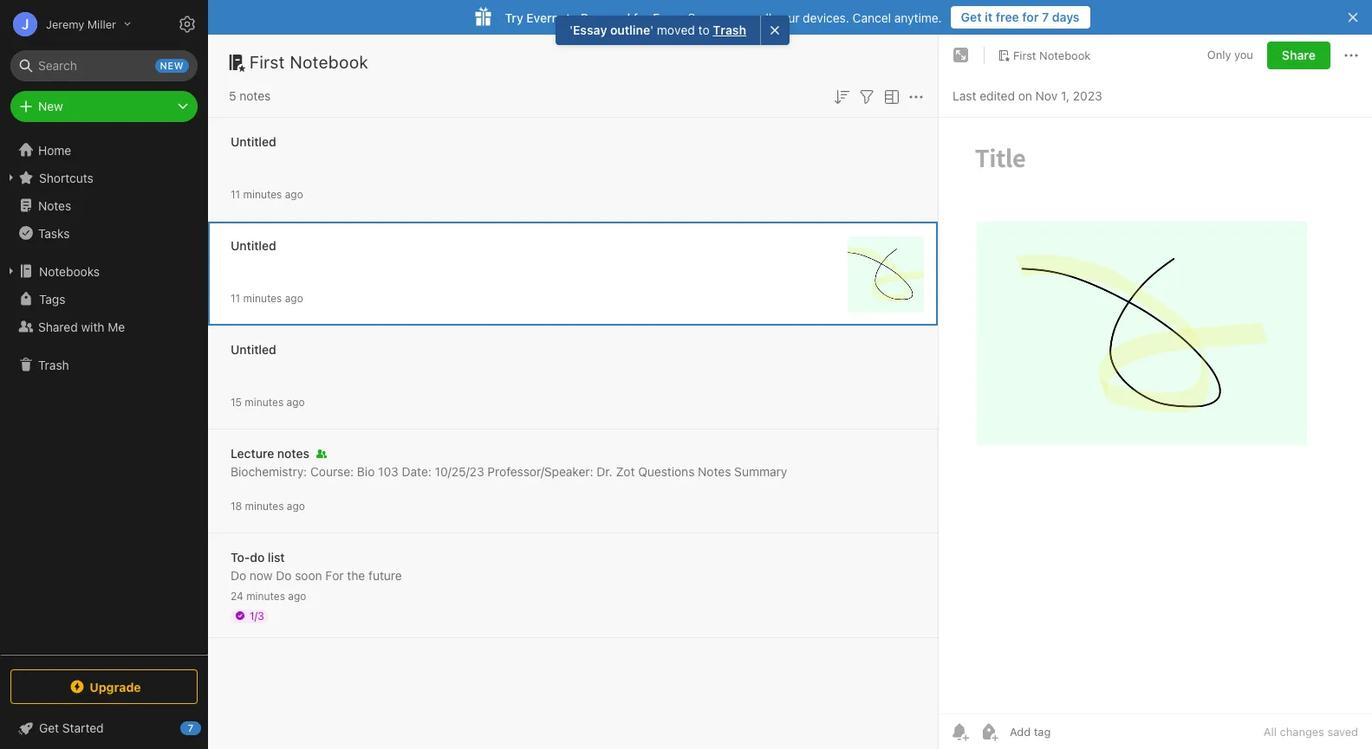 Task type: locate. For each thing, give the bounding box(es) containing it.
0 horizontal spatial notes
[[38, 198, 71, 213]]

1 vertical spatial more actions image
[[906, 86, 927, 107]]

0 horizontal spatial trash
[[38, 358, 69, 372]]

do down to-
[[231, 568, 246, 583]]

0 vertical spatial trash
[[713, 23, 746, 37]]

notes up tasks
[[38, 198, 71, 213]]

1 horizontal spatial get
[[961, 10, 982, 24]]

started
[[62, 721, 104, 736]]

new search field
[[23, 50, 189, 81]]

notes for lecture notes
[[277, 446, 309, 461]]

more actions field right share button
[[1341, 42, 1362, 69]]

thumbnail image
[[848, 236, 924, 312]]

1 untitled from the top
[[231, 134, 276, 149]]

first up the 5 notes
[[250, 52, 285, 72]]

first
[[1013, 48, 1036, 62], [250, 52, 285, 72]]

first notebook
[[1013, 48, 1091, 62], [250, 52, 369, 72]]

1 horizontal spatial notes
[[277, 446, 309, 461]]

0 vertical spatial 7
[[1042, 10, 1049, 24]]

trash link down the shared with me link
[[0, 351, 207, 379]]

' left moved
[[650, 23, 653, 37]]

add a reminder image
[[949, 722, 970, 743]]

first notebook button
[[992, 43, 1097, 68]]

1 vertical spatial more actions field
[[906, 85, 927, 107]]

0 horizontal spatial get
[[39, 721, 59, 736]]

notes
[[38, 198, 71, 213], [698, 464, 731, 479]]

0 horizontal spatial notebook
[[290, 52, 369, 72]]

1 horizontal spatial do
[[276, 568, 292, 583]]

2 for from the left
[[634, 10, 650, 25]]

shared
[[38, 319, 78, 334]]

1 vertical spatial notes
[[698, 464, 731, 479]]

103
[[378, 464, 399, 479]]

0 vertical spatial untitled
[[231, 134, 276, 149]]

trash down "shared"
[[38, 358, 69, 372]]

notes up biochemistry:
[[277, 446, 309, 461]]

0 horizontal spatial do
[[231, 568, 246, 583]]

1 horizontal spatial first notebook
[[1013, 48, 1091, 62]]

' left personal
[[569, 23, 573, 37]]

1 vertical spatial 7
[[188, 723, 194, 734]]

more actions image right view options field
[[906, 86, 927, 107]]

list
[[268, 550, 285, 565]]

1 horizontal spatial 7
[[1042, 10, 1049, 24]]

get it free for 7 days button
[[951, 6, 1090, 29]]

first down get it free for 7 days button
[[1013, 48, 1036, 62]]

notes for 5 notes
[[239, 88, 271, 103]]

date:
[[402, 464, 432, 479]]

notes
[[239, 88, 271, 103], [277, 446, 309, 461]]

tags button
[[0, 285, 207, 313]]

last edited on nov 1, 2023
[[953, 88, 1102, 103]]

2023
[[1073, 88, 1102, 103]]

only
[[1207, 48, 1231, 62]]

0 vertical spatial 11
[[231, 188, 240, 201]]

1 horizontal spatial more actions field
[[1341, 42, 1362, 69]]

personal
[[581, 10, 630, 25]]

7 left click to collapse image
[[188, 723, 194, 734]]

notes left summary
[[698, 464, 731, 479]]

notebooks
[[39, 264, 100, 279]]

7 inside help and learning task checklist field
[[188, 723, 194, 734]]

all
[[1264, 726, 1277, 739]]

trash link right to
[[713, 23, 746, 38]]

notes right 5
[[239, 88, 271, 103]]

click to collapse image
[[202, 718, 215, 739]]

0 horizontal spatial 7
[[188, 723, 194, 734]]

zot
[[616, 464, 635, 479]]

untitled
[[231, 134, 276, 149], [231, 238, 276, 253], [231, 342, 276, 357]]

Note Editor text field
[[939, 118, 1372, 714]]

get left it
[[961, 10, 982, 24]]

first notebook up the 5 notes
[[250, 52, 369, 72]]

shared with me link
[[0, 313, 207, 341]]

0 vertical spatial notes
[[38, 198, 71, 213]]

devices.
[[803, 10, 849, 25]]

2 ' from the left
[[650, 23, 653, 37]]

24
[[231, 590, 243, 603]]

trash link
[[713, 23, 746, 38], [0, 351, 207, 379]]

settings image
[[177, 14, 198, 35]]

more actions field right view options field
[[906, 85, 927, 107]]

1 vertical spatial trash link
[[0, 351, 207, 379]]

0 horizontal spatial more actions image
[[906, 86, 927, 107]]

more actions image right share button
[[1341, 45, 1362, 66]]

10/25/23
[[435, 464, 484, 479]]

free
[[996, 10, 1019, 24]]

More actions field
[[1341, 42, 1362, 69], [906, 85, 927, 107]]

0 horizontal spatial '
[[569, 23, 573, 37]]

0 vertical spatial trash link
[[713, 23, 746, 38]]

1 vertical spatial 11
[[231, 292, 240, 305]]

1 vertical spatial trash
[[38, 358, 69, 372]]

0 horizontal spatial more actions field
[[906, 85, 927, 107]]

notebook
[[1039, 48, 1091, 62], [290, 52, 369, 72]]

to
[[698, 23, 709, 37]]

0 vertical spatial more actions field
[[1341, 42, 1362, 69]]

1 11 from the top
[[231, 188, 240, 201]]

shared with me
[[38, 319, 125, 334]]

all
[[759, 10, 772, 25]]

0 vertical spatial notes
[[239, 88, 271, 103]]

7 left days
[[1042, 10, 1049, 24]]

ago
[[285, 188, 303, 201], [285, 292, 303, 305], [287, 396, 305, 409], [287, 500, 305, 513], [288, 590, 306, 603]]

do
[[231, 568, 246, 583], [276, 568, 292, 583]]

minutes
[[243, 188, 282, 201], [243, 292, 282, 305], [245, 396, 284, 409], [245, 500, 284, 513], [246, 590, 285, 603]]

1 ' from the left
[[569, 23, 573, 37]]

1 vertical spatial untitled
[[231, 238, 276, 253]]

all changes saved
[[1264, 726, 1358, 739]]

24 minutes ago
[[231, 590, 306, 603]]

2 untitled from the top
[[231, 238, 276, 253]]

1 horizontal spatial first
[[1013, 48, 1036, 62]]

add filters image
[[856, 86, 877, 107]]

to-do list do now do soon for the future
[[231, 550, 402, 583]]

get inside help and learning task checklist field
[[39, 721, 59, 736]]

for left free:
[[634, 10, 650, 25]]

get
[[961, 10, 982, 24], [39, 721, 59, 736]]

1 vertical spatial notes
[[277, 446, 309, 461]]

0 horizontal spatial first
[[250, 52, 285, 72]]

first notebook up nov
[[1013, 48, 1091, 62]]

1 horizontal spatial for
[[1022, 10, 1039, 24]]

trash right to
[[713, 23, 746, 37]]

course: bio
[[310, 464, 375, 479]]

get for get it free for 7 days
[[961, 10, 982, 24]]

for right free
[[1022, 10, 1039, 24]]

Help and Learning task checklist field
[[0, 715, 208, 743]]

notes inside note list element
[[698, 464, 731, 479]]

you
[[1234, 48, 1253, 62]]

0 vertical spatial more actions image
[[1341, 45, 1362, 66]]

more actions image
[[1341, 45, 1362, 66], [906, 86, 927, 107]]

11 minutes ago
[[231, 188, 303, 201], [231, 292, 303, 305]]

cancel
[[853, 10, 891, 25]]

first notebook inside note list element
[[250, 52, 369, 72]]

5 notes
[[229, 88, 271, 103]]

0 horizontal spatial notes
[[239, 88, 271, 103]]

lecture notes
[[231, 446, 309, 461]]

2 vertical spatial untitled
[[231, 342, 276, 357]]

anytime.
[[894, 10, 942, 25]]

1/3
[[250, 610, 264, 623]]

saved
[[1328, 726, 1358, 739]]

try evernote personal for free: sync across all your devices. cancel anytime.
[[505, 10, 942, 25]]

1 horizontal spatial notes
[[698, 464, 731, 479]]

for inside get it free for 7 days button
[[1022, 10, 1039, 24]]

get inside button
[[961, 10, 982, 24]]

1 vertical spatial 11 minutes ago
[[231, 292, 303, 305]]

tree
[[0, 136, 208, 654]]

0 horizontal spatial for
[[634, 10, 650, 25]]

15
[[231, 396, 242, 409]]

1 horizontal spatial notebook
[[1039, 48, 1091, 62]]

11
[[231, 188, 240, 201], [231, 292, 240, 305]]

1 for from the left
[[1022, 10, 1039, 24]]

summary
[[734, 464, 787, 479]]

0 horizontal spatial first notebook
[[250, 52, 369, 72]]

do down list
[[276, 568, 292, 583]]

with
[[81, 319, 104, 334]]

home link
[[0, 136, 208, 164]]

Account field
[[0, 7, 131, 42]]

first inside note list element
[[250, 52, 285, 72]]

0 vertical spatial 11 minutes ago
[[231, 188, 303, 201]]

get left started
[[39, 721, 59, 736]]

0 vertical spatial get
[[961, 10, 982, 24]]

notebook inside the first notebook button
[[1039, 48, 1091, 62]]

'
[[569, 23, 573, 37], [650, 23, 653, 37]]

the
[[347, 568, 365, 583]]

get for get started
[[39, 721, 59, 736]]

7
[[1042, 10, 1049, 24], [188, 723, 194, 734]]

0 horizontal spatial trash link
[[0, 351, 207, 379]]

3 untitled from the top
[[231, 342, 276, 357]]

1 horizontal spatial '
[[650, 23, 653, 37]]

1 vertical spatial get
[[39, 721, 59, 736]]

it
[[985, 10, 993, 24]]

trash
[[713, 23, 746, 37], [38, 358, 69, 372]]

jeremy
[[46, 17, 84, 31]]



Task type: describe. For each thing, give the bounding box(es) containing it.
professor/speaker:
[[487, 464, 593, 479]]

biochemistry:
[[231, 464, 307, 479]]

edited
[[980, 88, 1015, 103]]

more actions field inside note window element
[[1341, 42, 1362, 69]]

' essay outline ' moved to trash
[[569, 23, 746, 37]]

jeremy miller
[[46, 17, 116, 31]]

2 11 minutes ago from the top
[[231, 292, 303, 305]]

7 inside button
[[1042, 10, 1049, 24]]

questions
[[638, 464, 695, 479]]

Add tag field
[[1008, 725, 1138, 740]]

only you
[[1207, 48, 1253, 62]]

new
[[160, 60, 184, 71]]

essay
[[573, 23, 607, 37]]

18
[[231, 500, 242, 513]]

first inside button
[[1013, 48, 1036, 62]]

15 minutes ago
[[231, 396, 305, 409]]

for
[[325, 568, 344, 583]]

tasks
[[38, 226, 70, 241]]

get it free for 7 days
[[961, 10, 1080, 24]]

notebook inside note list element
[[290, 52, 369, 72]]

more actions field inside note list element
[[906, 85, 927, 107]]

1 11 minutes ago from the top
[[231, 188, 303, 201]]

changes
[[1280, 726, 1324, 739]]

note window element
[[939, 35, 1372, 750]]

shortcuts button
[[0, 164, 207, 192]]

try
[[505, 10, 523, 25]]

free:
[[653, 10, 682, 25]]

more actions image inside note list element
[[906, 86, 927, 107]]

for for free:
[[634, 10, 650, 25]]

last
[[953, 88, 976, 103]]

1 horizontal spatial more actions image
[[1341, 45, 1362, 66]]

Sort options field
[[831, 85, 852, 107]]

expand notebooks image
[[4, 264, 18, 278]]

1 do from the left
[[231, 568, 246, 583]]

to-
[[231, 550, 250, 565]]

notebooks link
[[0, 257, 207, 285]]

expand note image
[[951, 45, 972, 66]]

your
[[775, 10, 800, 25]]

View options field
[[877, 85, 902, 107]]

notes inside tree
[[38, 198, 71, 213]]

sync
[[688, 10, 716, 25]]

days
[[1052, 10, 1080, 24]]

shortcuts
[[39, 170, 93, 185]]

miller
[[87, 17, 116, 31]]

do
[[250, 550, 265, 565]]

Search text field
[[23, 50, 186, 81]]

notes link
[[0, 192, 207, 219]]

on
[[1018, 88, 1032, 103]]

me
[[108, 319, 125, 334]]

2 11 from the top
[[231, 292, 240, 305]]

note list element
[[208, 35, 939, 750]]

dr.
[[597, 464, 613, 479]]

5
[[229, 88, 236, 103]]

1 horizontal spatial trash
[[713, 23, 746, 37]]

get started
[[39, 721, 104, 736]]

home
[[38, 143, 71, 157]]

tags
[[39, 292, 65, 306]]

across
[[719, 10, 756, 25]]

moved
[[657, 23, 695, 37]]

soon
[[295, 568, 322, 583]]

first notebook inside button
[[1013, 48, 1091, 62]]

evernote
[[526, 10, 578, 25]]

upgrade
[[90, 680, 141, 695]]

new button
[[10, 91, 198, 122]]

18 minutes ago
[[231, 500, 305, 513]]

future
[[368, 568, 402, 583]]

new
[[38, 99, 63, 114]]

Add filters field
[[856, 85, 877, 107]]

share button
[[1267, 42, 1331, 69]]

1,
[[1061, 88, 1070, 103]]

tasks button
[[0, 219, 207, 247]]

tree containing home
[[0, 136, 208, 654]]

2 do from the left
[[276, 568, 292, 583]]

share
[[1282, 48, 1316, 62]]

now
[[250, 568, 273, 583]]

lecture
[[231, 446, 274, 461]]

outline
[[610, 23, 650, 37]]

nov
[[1036, 88, 1058, 103]]

biochemistry: course: bio 103 date: 10/25/23 professor/speaker: dr. zot questions notes summary
[[231, 464, 787, 479]]

1 horizontal spatial trash link
[[713, 23, 746, 38]]

upgrade button
[[10, 670, 198, 705]]

add tag image
[[979, 722, 999, 743]]

for for 7
[[1022, 10, 1039, 24]]



Task type: vqa. For each thing, say whether or not it's contained in the screenshot.
the New Task icon
no



